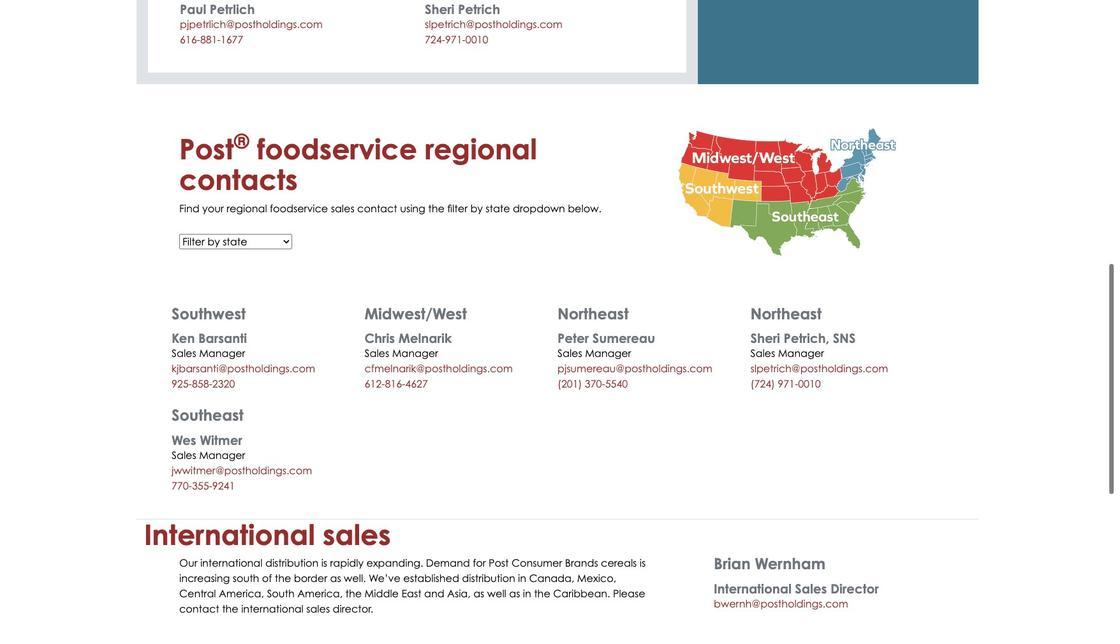 Task type: vqa. For each thing, say whether or not it's contained in the screenshot.
Chris
yes



Task type: describe. For each thing, give the bounding box(es) containing it.
0 vertical spatial slpetrich@postholdings.com
[[425, 18, 563, 31]]

2320
[[212, 378, 235, 391]]

post inside our international distribution is rapidly expanding. demand for post consumer brands cereals is increasing south of the border as well. we've established distribution in canada, mexico, central america, south america, the middle east and asia, as well as in the caribbean. please contact the international sales director.
[[489, 557, 509, 570]]

sales for midwest/west
[[365, 347, 389, 360]]

2 horizontal spatial as
[[509, 588, 520, 600]]

1 vertical spatial sales
[[323, 518, 391, 552]]

bwernh@postholdings.com
[[714, 597, 848, 610]]

1 vertical spatial slpetrich@postholdings.com
[[751, 363, 888, 375]]

cereals
[[601, 557, 637, 570]]

724-
[[425, 33, 445, 46]]

1 horizontal spatial slpetrich@postholdings.com link
[[751, 363, 888, 375]]

find your regional foodservice sales contact using the filter by state dropdown below.
[[179, 202, 601, 215]]

(201) 370-5540 link
[[558, 378, 628, 391]]

our international distribution is rapidly expanding. demand for post consumer brands cereals is increasing south of the border as well. we've established distribution in canada, mexico, central america, south america, the middle east and asia, as well as in the caribbean. please contact the international sales director.
[[179, 557, 646, 616]]

1 vertical spatial regional
[[227, 202, 267, 215]]

cfmelnarik@postholdings.com link
[[365, 363, 513, 375]]

1 vertical spatial foodservice
[[270, 202, 328, 215]]

(724)
[[751, 378, 775, 391]]

below.
[[568, 202, 601, 215]]

the down canada,
[[534, 588, 550, 600]]

mexico,
[[577, 572, 616, 585]]

pjsumereau@postholdings.com
[[558, 363, 712, 375]]

sales for southeast
[[172, 449, 196, 462]]

881-
[[200, 33, 221, 46]]

the left the filter at the left
[[428, 202, 445, 215]]

south
[[267, 588, 295, 600]]

manager for northeast
[[585, 347, 631, 360]]

370-
[[585, 378, 605, 391]]

post inside the post ®
[[179, 132, 234, 166]]

northeast for sheri petrich, sns
[[751, 304, 822, 323]]

chris melnarik sales manager cfmelnarik@postholdings.com 612-816-4627
[[365, 331, 513, 391]]

central
[[179, 588, 216, 600]]

foodservice regional contacts
[[179, 132, 537, 197]]

petrich
[[458, 1, 500, 17]]

petrlich
[[210, 1, 255, 17]]

0 vertical spatial in
[[518, 572, 526, 585]]

5540
[[605, 378, 628, 391]]

increasing
[[179, 572, 230, 585]]

ken
[[172, 331, 195, 347]]

2 america, from the left
[[297, 588, 343, 600]]

we've
[[369, 572, 401, 585]]

international sales
[[144, 518, 391, 552]]

director
[[831, 581, 879, 597]]

cfmelnarik@postholdings.com
[[365, 363, 513, 375]]

contacts
[[179, 163, 298, 197]]

wernham
[[755, 554, 826, 574]]

chris
[[365, 331, 395, 347]]

the up south
[[275, 572, 291, 585]]

wes witmer sales manager jwwitmer@postholdings.com 770-355-9241
[[172, 432, 312, 492]]

peter
[[558, 331, 589, 347]]

jwwitmer@postholdings.com
[[172, 464, 312, 477]]

manager for southeast
[[199, 449, 245, 462]]

sales for northeast
[[558, 347, 582, 360]]

616-
[[180, 33, 200, 46]]

territory map image
[[670, 116, 902, 267]]

pjpetrlich@postholdings.com link
[[180, 18, 323, 31]]

caribbean.
[[553, 588, 610, 600]]

ken barsanti sales manager kjbarsanti@postholdings.com 925-858-2320
[[172, 331, 315, 391]]

barsanti
[[198, 331, 247, 347]]

of
[[262, 572, 272, 585]]

peter sumereau sales manager pjsumereau@postholdings.com (201) 370-5540
[[558, 331, 712, 391]]

international for international sales director bwernh@postholdings.com
[[714, 581, 791, 597]]

pjsumereau@postholdings.com link
[[558, 363, 712, 375]]

please
[[613, 588, 645, 600]]

east
[[402, 588, 421, 600]]

1 horizontal spatial as
[[473, 588, 484, 600]]

971- inside sheri petrich, sns sales manager slpetrich@postholdings.com (724) 971-0010
[[778, 378, 798, 391]]

our
[[179, 557, 197, 570]]

filter
[[447, 202, 468, 215]]

0 horizontal spatial as
[[330, 572, 341, 585]]

0010 inside sheri petrich, sns sales manager slpetrich@postholdings.com (724) 971-0010
[[798, 378, 821, 391]]

your
[[202, 202, 224, 215]]

612-
[[365, 378, 385, 391]]

by
[[470, 202, 483, 215]]

canada,
[[529, 572, 574, 585]]

dropdown
[[513, 202, 565, 215]]

2 is from the left
[[640, 557, 646, 570]]

(724) 971-0010 link
[[751, 378, 821, 391]]

sales inside our international distribution is rapidly expanding. demand for post consumer brands cereals is increasing south of the border as well. we've established distribution in canada, mexico, central america, south america, the middle east and asia, as well as in the caribbean. please contact the international sales director.
[[306, 603, 330, 616]]

sheri petrich, sns sales manager slpetrich@postholdings.com (724) 971-0010
[[751, 331, 888, 391]]

manager for midwest/west
[[392, 347, 438, 360]]

612-816-4627 link
[[365, 378, 428, 391]]

1 america, from the left
[[219, 588, 264, 600]]

paul
[[180, 1, 206, 17]]

midwest/west
[[365, 304, 467, 323]]

sheri for petrich,
[[751, 331, 780, 347]]

0 vertical spatial sales
[[331, 202, 354, 215]]

0 vertical spatial distribution
[[265, 557, 318, 570]]

sns
[[833, 331, 856, 347]]

sales for southwest
[[172, 347, 196, 360]]

pjpetrlich@postholdings.com
[[180, 18, 323, 31]]

925-
[[172, 378, 192, 391]]



Task type: locate. For each thing, give the bounding box(es) containing it.
the up director.
[[345, 588, 362, 600]]

1 vertical spatial post
[[489, 557, 509, 570]]

sheri up 724-
[[425, 1, 454, 17]]

southwest
[[172, 304, 246, 323]]

2 northeast from the left
[[751, 304, 822, 323]]

the down south
[[222, 603, 238, 616]]

border
[[294, 572, 327, 585]]

in down consumer
[[518, 572, 526, 585]]

south
[[233, 572, 259, 585]]

post right for
[[489, 557, 509, 570]]

0 vertical spatial international
[[144, 518, 315, 552]]

international inside international sales director bwernh@postholdings.com
[[714, 581, 791, 597]]

as down rapidly
[[330, 572, 341, 585]]

and
[[424, 588, 444, 600]]

slpetrich@postholdings.com down 'petrich,'
[[751, 363, 888, 375]]

1 vertical spatial sheri
[[751, 331, 780, 347]]

asia,
[[447, 588, 471, 600]]

1 horizontal spatial post
[[489, 557, 509, 570]]

international sales director bwernh@postholdings.com
[[714, 581, 879, 610]]

manager down 'petrich,'
[[778, 347, 824, 360]]

0 horizontal spatial america,
[[219, 588, 264, 600]]

southeast
[[172, 406, 244, 425]]

established
[[403, 572, 459, 585]]

0 horizontal spatial northeast
[[558, 304, 629, 323]]

manager down "witmer" on the left bottom of the page
[[199, 449, 245, 462]]

sales down wes
[[172, 449, 196, 462]]

as right 'well'
[[509, 588, 520, 600]]

bwernh@postholdings.com link
[[714, 597, 848, 610]]

0 horizontal spatial 971-
[[445, 33, 466, 46]]

0 horizontal spatial is
[[321, 557, 327, 570]]

925-858-2320 link
[[172, 378, 235, 391]]

971- right (724) at the bottom right
[[778, 378, 798, 391]]

1 vertical spatial distribution
[[462, 572, 515, 585]]

is right cereals
[[640, 557, 646, 570]]

1 northeast from the left
[[558, 304, 629, 323]]

0 vertical spatial contact
[[357, 202, 397, 215]]

0 vertical spatial foodservice
[[257, 132, 417, 166]]

america,
[[219, 588, 264, 600], [297, 588, 343, 600]]

in down canada,
[[523, 588, 531, 600]]

1 horizontal spatial america,
[[297, 588, 343, 600]]

international down brian wernham
[[714, 581, 791, 597]]

4627
[[405, 378, 428, 391]]

sales
[[172, 347, 196, 360], [365, 347, 389, 360], [558, 347, 582, 360], [751, 347, 775, 360], [172, 449, 196, 462], [795, 581, 827, 597]]

858-
[[192, 378, 212, 391]]

manager down "barsanti"
[[199, 347, 245, 360]]

manager for southwest
[[199, 347, 245, 360]]

is up border
[[321, 557, 327, 570]]

sales down chris
[[365, 347, 389, 360]]

foodservice
[[257, 132, 417, 166], [270, 202, 328, 215]]

0 horizontal spatial regional
[[227, 202, 267, 215]]

brian
[[714, 554, 751, 574]]

1 vertical spatial in
[[523, 588, 531, 600]]

0010 down 'petrich,'
[[798, 378, 821, 391]]

brian wernham
[[714, 554, 826, 574]]

sales down peter
[[558, 347, 582, 360]]

0 vertical spatial regional
[[425, 132, 537, 166]]

0 horizontal spatial slpetrich@postholdings.com
[[425, 18, 563, 31]]

1 vertical spatial international
[[241, 603, 304, 616]]

sales inside international sales director bwernh@postholdings.com
[[795, 581, 827, 597]]

sheri left 'petrich,'
[[751, 331, 780, 347]]

sumereau
[[593, 331, 655, 347]]

770-355-9241 link
[[172, 480, 235, 492]]

sheri inside "sheri petrich slpetrich@postholdings.com 724-971-0010"
[[425, 1, 454, 17]]

1 horizontal spatial is
[[640, 557, 646, 570]]

slpetrich@postholdings.com link
[[425, 18, 563, 31], [751, 363, 888, 375]]

9241
[[212, 480, 235, 492]]

kjbarsanti@postholdings.com
[[172, 363, 315, 375]]

0 vertical spatial slpetrich@postholdings.com link
[[425, 18, 563, 31]]

1 vertical spatial slpetrich@postholdings.com link
[[751, 363, 888, 375]]

wes
[[172, 432, 196, 448]]

slpetrich@postholdings.com down the petrich
[[425, 18, 563, 31]]

sales inside chris melnarik sales manager cfmelnarik@postholdings.com 612-816-4627
[[365, 347, 389, 360]]

regional down contacts
[[227, 202, 267, 215]]

expanding.
[[367, 557, 423, 570]]

contact inside our international distribution is rapidly expanding. demand for post consumer brands cereals is increasing south of the border as well. we've established distribution in canada, mexico, central america, south america, the middle east and asia, as well as in the caribbean. please contact the international sales director.
[[179, 603, 219, 616]]

0 vertical spatial 971-
[[445, 33, 466, 46]]

1 horizontal spatial northeast
[[751, 304, 822, 323]]

1 horizontal spatial regional
[[425, 132, 537, 166]]

0 horizontal spatial slpetrich@postholdings.com link
[[425, 18, 563, 31]]

971- inside "sheri petrich slpetrich@postholdings.com 724-971-0010"
[[445, 33, 466, 46]]

sales down foodservice regional contacts
[[331, 202, 354, 215]]

sales inside sheri petrich, sns sales manager slpetrich@postholdings.com (724) 971-0010
[[751, 347, 775, 360]]

1 horizontal spatial sheri
[[751, 331, 780, 347]]

1 vertical spatial 0010
[[798, 378, 821, 391]]

northeast
[[558, 304, 629, 323], [751, 304, 822, 323]]

well.
[[344, 572, 366, 585]]

distribution
[[265, 557, 318, 570], [462, 572, 515, 585]]

melnarik
[[399, 331, 452, 347]]

816-
[[385, 378, 405, 391]]

america, down south
[[219, 588, 264, 600]]

1 vertical spatial 971-
[[778, 378, 798, 391]]

post up your
[[179, 132, 234, 166]]

sales down wernham
[[795, 581, 827, 597]]

sales down ken
[[172, 347, 196, 360]]

0 vertical spatial international
[[200, 557, 263, 570]]

kjbarsanti@postholdings.com link
[[172, 363, 315, 375]]

well
[[487, 588, 506, 600]]

sales up rapidly
[[323, 518, 391, 552]]

international for international sales
[[144, 518, 315, 552]]

1 horizontal spatial slpetrich@postholdings.com
[[751, 363, 888, 375]]

is
[[321, 557, 327, 570], [640, 557, 646, 570]]

post
[[179, 132, 234, 166], [489, 557, 509, 570]]

770-
[[172, 480, 192, 492]]

0 horizontal spatial 0010
[[466, 33, 488, 46]]

0010 inside "sheri petrich slpetrich@postholdings.com 724-971-0010"
[[466, 33, 488, 46]]

regional up by
[[425, 132, 537, 166]]

regional inside foodservice regional contacts
[[425, 132, 537, 166]]

sales up (724) at the bottom right
[[751, 347, 775, 360]]

0 horizontal spatial post
[[179, 132, 234, 166]]

distribution up border
[[265, 557, 318, 570]]

manager inside peter sumereau sales manager pjsumereau@postholdings.com (201) 370-5540
[[585, 347, 631, 360]]

sheri
[[425, 1, 454, 17], [751, 331, 780, 347]]

1 horizontal spatial contact
[[357, 202, 397, 215]]

manager down "melnarik"
[[392, 347, 438, 360]]

(201)
[[558, 378, 582, 391]]

distribution up 'well'
[[462, 572, 515, 585]]

1 horizontal spatial 971-
[[778, 378, 798, 391]]

manager inside chris melnarik sales manager cfmelnarik@postholdings.com 612-816-4627
[[392, 347, 438, 360]]

witmer
[[200, 432, 242, 448]]

1 horizontal spatial 0010
[[798, 378, 821, 391]]

971- down the petrich
[[445, 33, 466, 46]]

sales inside ken barsanti sales manager kjbarsanti@postholdings.com 925-858-2320
[[172, 347, 196, 360]]

1 vertical spatial international
[[714, 581, 791, 597]]

for
[[473, 557, 486, 570]]

2 vertical spatial sales
[[306, 603, 330, 616]]

slpetrich@postholdings.com link down the petrich
[[425, 18, 563, 31]]

paul petrlich pjpetrlich@postholdings.com 616-881-1677
[[180, 1, 323, 46]]

0 horizontal spatial contact
[[179, 603, 219, 616]]

international
[[200, 557, 263, 570], [241, 603, 304, 616]]

616-881-1677 link
[[180, 33, 243, 46]]

724-971-0010 link
[[425, 33, 488, 46]]

0 vertical spatial 0010
[[466, 33, 488, 46]]

as left 'well'
[[473, 588, 484, 600]]

0 horizontal spatial sheri
[[425, 1, 454, 17]]

contact left using
[[357, 202, 397, 215]]

find
[[179, 202, 199, 215]]

manager inside ken barsanti sales manager kjbarsanti@postholdings.com 925-858-2320
[[199, 347, 245, 360]]

using
[[400, 202, 425, 215]]

jwwitmer@postholdings.com link
[[172, 464, 312, 477]]

0010 down the petrich
[[466, 33, 488, 46]]

post ®
[[179, 128, 249, 166]]

as
[[330, 572, 341, 585], [473, 588, 484, 600], [509, 588, 520, 600]]

0010
[[466, 33, 488, 46], [798, 378, 821, 391]]

northeast up 'petrich,'
[[751, 304, 822, 323]]

brands
[[565, 557, 598, 570]]

0 vertical spatial post
[[179, 132, 234, 166]]

slpetrich@postholdings.com link down 'petrich,'
[[751, 363, 888, 375]]

0 horizontal spatial international
[[144, 518, 315, 552]]

1677
[[221, 33, 243, 46]]

0 vertical spatial sheri
[[425, 1, 454, 17]]

manager inside sheri petrich, sns sales manager slpetrich@postholdings.com (724) 971-0010
[[778, 347, 824, 360]]

international up south
[[144, 518, 315, 552]]

demand
[[426, 557, 470, 570]]

state
[[486, 202, 510, 215]]

sheri for petrich
[[425, 1, 454, 17]]

971-
[[445, 33, 466, 46], [778, 378, 798, 391]]

in
[[518, 572, 526, 585], [523, 588, 531, 600]]

manager down sumereau
[[585, 347, 631, 360]]

manager inside wes witmer sales manager jwwitmer@postholdings.com 770-355-9241
[[199, 449, 245, 462]]

international down south
[[241, 603, 304, 616]]

consumer
[[512, 557, 562, 570]]

director.
[[333, 603, 373, 616]]

rapidly
[[330, 557, 364, 570]]

1 horizontal spatial international
[[714, 581, 791, 597]]

northeast up peter
[[558, 304, 629, 323]]

sales inside peter sumereau sales manager pjsumereau@postholdings.com (201) 370-5540
[[558, 347, 582, 360]]

sheri inside sheri petrich, sns sales manager slpetrich@postholdings.com (724) 971-0010
[[751, 331, 780, 347]]

1 vertical spatial contact
[[179, 603, 219, 616]]

355-
[[192, 480, 212, 492]]

manager
[[199, 347, 245, 360], [392, 347, 438, 360], [585, 347, 631, 360], [778, 347, 824, 360], [199, 449, 245, 462]]

0 horizontal spatial distribution
[[265, 557, 318, 570]]

foodservice inside foodservice regional contacts
[[257, 132, 417, 166]]

sales down border
[[306, 603, 330, 616]]

america, down border
[[297, 588, 343, 600]]

sheri petrich slpetrich@postholdings.com 724-971-0010
[[425, 1, 563, 46]]

northeast for peter sumereau
[[558, 304, 629, 323]]

international up south
[[200, 557, 263, 570]]

1 is from the left
[[321, 557, 327, 570]]

middle
[[365, 588, 399, 600]]

sales inside wes witmer sales manager jwwitmer@postholdings.com 770-355-9241
[[172, 449, 196, 462]]

contact down "central" in the left of the page
[[179, 603, 219, 616]]

1 horizontal spatial distribution
[[462, 572, 515, 585]]



